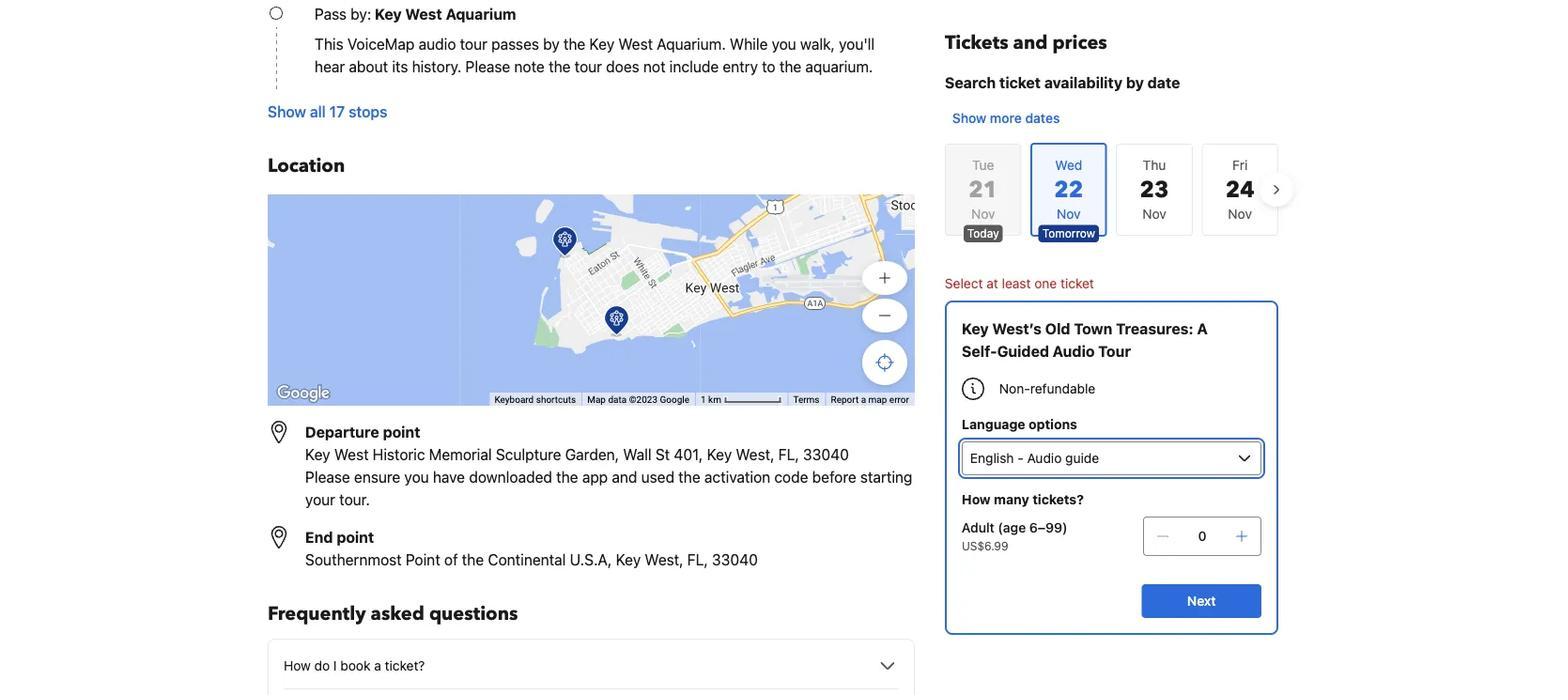 Task type: locate. For each thing, give the bounding box(es) containing it.
1 horizontal spatial west
[[405, 5, 442, 23]]

0 horizontal spatial you
[[405, 468, 429, 486]]

and
[[1013, 30, 1048, 56], [612, 468, 637, 486]]

tour down "aquarium"
[[460, 35, 488, 53]]

1 horizontal spatial by
[[1126, 74, 1144, 92]]

0 horizontal spatial ticket
[[1000, 74, 1041, 92]]

this voicemap audio tour passes by the key west aquarium. while you walk, you'll hear about its history. please note the tour does not include entry to the aquarium.
[[315, 35, 875, 76]]

select
[[945, 276, 983, 291]]

2 nov from the left
[[1143, 206, 1167, 222]]

how do i book a ticket? button
[[284, 655, 899, 677]]

report
[[831, 394, 859, 406]]

west
[[405, 5, 442, 23], [619, 35, 653, 53], [334, 446, 369, 464]]

point up southernmost
[[337, 529, 374, 546]]

google image
[[272, 381, 335, 406]]

17
[[330, 103, 345, 121]]

1 horizontal spatial nov
[[1143, 206, 1167, 222]]

nov inside fri 24 nov
[[1228, 206, 1252, 222]]

1 horizontal spatial please
[[466, 58, 510, 76]]

nov for 23
[[1143, 206, 1167, 222]]

show more dates button
[[945, 101, 1068, 135]]

include
[[670, 58, 719, 76]]

nov for 21
[[972, 206, 996, 222]]

west inside departure point key west historic memorial sculpture garden, wall st 401, key west, fl, 33040 please ensure you have downloaded the app and used the activation code before starting your tour.
[[334, 446, 369, 464]]

by left date on the top right of the page
[[1126, 74, 1144, 92]]

point up historic
[[383, 423, 420, 441]]

1 vertical spatial a
[[374, 658, 381, 674]]

0 horizontal spatial how
[[284, 658, 311, 674]]

error
[[890, 394, 909, 406]]

west up does
[[619, 35, 653, 53]]

location
[[268, 153, 345, 179]]

how many tickets?
[[962, 492, 1084, 507]]

33040 inside end point southernmost point of the continental u.s.a, key west, fl, 33040
[[712, 551, 758, 569]]

1 vertical spatial west
[[619, 35, 653, 53]]

0 vertical spatial how
[[962, 492, 991, 507]]

1 vertical spatial tour
[[575, 58, 602, 76]]

key right by:
[[375, 5, 402, 23]]

st
[[656, 446, 670, 464]]

0 horizontal spatial fl,
[[688, 551, 708, 569]]

entry
[[723, 58, 758, 76]]

1 horizontal spatial and
[[1013, 30, 1048, 56]]

the right passes
[[564, 35, 586, 53]]

0 horizontal spatial 33040
[[712, 551, 758, 569]]

point inside departure point key west historic memorial sculpture garden, wall st 401, key west, fl, 33040 please ensure you have downloaded the app and used the activation code before starting your tour.
[[383, 423, 420, 441]]

show for show more dates
[[953, 110, 987, 126]]

401,
[[674, 446, 703, 464]]

today
[[968, 227, 999, 240]]

key up does
[[590, 35, 615, 53]]

how for how do i book a ticket?
[[284, 658, 311, 674]]

1 horizontal spatial ticket
[[1061, 276, 1095, 291]]

region containing 21
[[930, 135, 1294, 244]]

0
[[1198, 529, 1207, 544]]

1 vertical spatial by
[[1126, 74, 1144, 92]]

stops
[[349, 103, 388, 121]]

west, inside end point southernmost point of the continental u.s.a, key west, fl, 33040
[[645, 551, 684, 569]]

by up note
[[543, 35, 560, 53]]

nov
[[972, 206, 996, 222], [1143, 206, 1167, 222], [1228, 206, 1252, 222]]

key inside the this voicemap audio tour passes by the key west aquarium. while you walk, you'll hear about its history. please note the tour does not include entry to the aquarium.
[[590, 35, 615, 53]]

ticket
[[1000, 74, 1041, 92], [1061, 276, 1095, 291]]

1 horizontal spatial you
[[772, 35, 797, 53]]

key right u.s.a,
[[616, 551, 641, 569]]

terms link
[[793, 394, 820, 406]]

how up adult
[[962, 492, 991, 507]]

please up your
[[305, 468, 350, 486]]

show for show all 17 stops
[[268, 103, 306, 121]]

2 horizontal spatial nov
[[1228, 206, 1252, 222]]

©2023
[[629, 394, 658, 406]]

point
[[406, 551, 440, 569]]

refundable
[[1031, 381, 1096, 397]]

33040 inside departure point key west historic memorial sculpture garden, wall st 401, key west, fl, 33040 please ensure you have downloaded the app and used the activation code before starting your tour.
[[803, 446, 849, 464]]

1 vertical spatial and
[[612, 468, 637, 486]]

0 vertical spatial west,
[[736, 446, 775, 464]]

1 vertical spatial ticket
[[1061, 276, 1095, 291]]

show all 17 stops button
[[268, 101, 388, 123]]

passes
[[492, 35, 539, 53]]

33040 down activation
[[712, 551, 758, 569]]

0 horizontal spatial and
[[612, 468, 637, 486]]

by:
[[351, 5, 371, 23]]

ticket up show more dates
[[1000, 74, 1041, 92]]

google
[[660, 394, 690, 406]]

the down 401,
[[679, 468, 701, 486]]

0 horizontal spatial by
[[543, 35, 560, 53]]

3 nov from the left
[[1228, 206, 1252, 222]]

west down departure
[[334, 446, 369, 464]]

key inside end point southernmost point of the continental u.s.a, key west, fl, 33040
[[616, 551, 641, 569]]

west, up activation
[[736, 446, 775, 464]]

0 vertical spatial west
[[405, 5, 442, 23]]

0 vertical spatial point
[[383, 423, 420, 441]]

town
[[1074, 320, 1113, 338]]

tour.
[[339, 491, 370, 509]]

departure
[[305, 423, 379, 441]]

a left map
[[861, 394, 866, 406]]

the right note
[[549, 58, 571, 76]]

0 vertical spatial and
[[1013, 30, 1048, 56]]

0 vertical spatial 33040
[[803, 446, 849, 464]]

fl, up code
[[779, 446, 799, 464]]

memorial
[[429, 446, 492, 464]]

how left 'do'
[[284, 658, 311, 674]]

the left app
[[556, 468, 578, 486]]

guided
[[997, 342, 1050, 360]]

1 vertical spatial how
[[284, 658, 311, 674]]

old
[[1046, 320, 1071, 338]]

point inside end point southernmost point of the continental u.s.a, key west, fl, 33040
[[337, 529, 374, 546]]

point
[[383, 423, 420, 441], [337, 529, 374, 546]]

1 horizontal spatial how
[[962, 492, 991, 507]]

you inside departure point key west historic memorial sculpture garden, wall st 401, key west, fl, 33040 please ensure you have downloaded the app and used the activation code before starting your tour.
[[405, 468, 429, 486]]

audio
[[419, 35, 456, 53]]

key up the self-
[[962, 320, 989, 338]]

please down passes
[[466, 58, 510, 76]]

how inside dropdown button
[[284, 658, 311, 674]]

select at least one ticket
[[945, 276, 1095, 291]]

not
[[644, 58, 666, 76]]

west, right u.s.a,
[[645, 551, 684, 569]]

fri
[[1233, 157, 1248, 173]]

pass by: key west aquarium
[[315, 5, 516, 23]]

21
[[969, 174, 998, 205]]

nov up today
[[972, 206, 996, 222]]

the right of
[[462, 551, 484, 569]]

km
[[709, 394, 722, 406]]

thu
[[1143, 157, 1166, 173]]

have
[[433, 468, 465, 486]]

language options
[[962, 417, 1078, 432]]

west for by:
[[405, 5, 442, 23]]

0 vertical spatial you
[[772, 35, 797, 53]]

1 vertical spatial fl,
[[688, 551, 708, 569]]

you up the to
[[772, 35, 797, 53]]

0 vertical spatial by
[[543, 35, 560, 53]]

west, inside departure point key west historic memorial sculpture garden, wall st 401, key west, fl, 33040 please ensure you have downloaded the app and used the activation code before starting your tour.
[[736, 446, 775, 464]]

of
[[444, 551, 458, 569]]

and left "prices"
[[1013, 30, 1048, 56]]

0 horizontal spatial a
[[374, 658, 381, 674]]

used
[[641, 468, 675, 486]]

least
[[1002, 276, 1031, 291]]

region
[[930, 135, 1294, 244]]

by inside the this voicemap audio tour passes by the key west aquarium. while you walk, you'll hear about its history. please note the tour does not include entry to the aquarium.
[[543, 35, 560, 53]]

0 horizontal spatial please
[[305, 468, 350, 486]]

the inside end point southernmost point of the continental u.s.a, key west, fl, 33040
[[462, 551, 484, 569]]

key inside key west's old town treasures: a self-guided audio tour
[[962, 320, 989, 338]]

1 horizontal spatial point
[[383, 423, 420, 441]]

map region
[[219, 0, 941, 456]]

and down "wall"
[[612, 468, 637, 486]]

1 vertical spatial please
[[305, 468, 350, 486]]

33040
[[803, 446, 849, 464], [712, 551, 758, 569]]

the
[[564, 35, 586, 53], [549, 58, 571, 76], [780, 58, 802, 76], [556, 468, 578, 486], [679, 468, 701, 486], [462, 551, 484, 569]]

tour left does
[[575, 58, 602, 76]]

0 vertical spatial a
[[861, 394, 866, 406]]

nov down 24
[[1228, 206, 1252, 222]]

1 nov from the left
[[972, 206, 996, 222]]

1 vertical spatial point
[[337, 529, 374, 546]]

ticket right the one
[[1061, 276, 1095, 291]]

0 vertical spatial please
[[466, 58, 510, 76]]

show left all
[[268, 103, 306, 121]]

west inside the this voicemap audio tour passes by the key west aquarium. while you walk, you'll hear about its history. please note the tour does not include entry to the aquarium.
[[619, 35, 653, 53]]

frequently asked questions
[[268, 601, 518, 627]]

2 horizontal spatial west
[[619, 35, 653, 53]]

0 horizontal spatial west
[[334, 446, 369, 464]]

you
[[772, 35, 797, 53], [405, 468, 429, 486]]

thu 23 nov
[[1140, 157, 1169, 222]]

nov inside tue 21 nov today
[[972, 206, 996, 222]]

1 horizontal spatial a
[[861, 394, 866, 406]]

33040 up before
[[803, 446, 849, 464]]

6–99)
[[1030, 520, 1068, 536]]

1 horizontal spatial show
[[953, 110, 987, 126]]

0 horizontal spatial point
[[337, 529, 374, 546]]

activation
[[705, 468, 771, 486]]

1 vertical spatial you
[[405, 468, 429, 486]]

1 horizontal spatial fl,
[[779, 446, 799, 464]]

nov down 23
[[1143, 206, 1167, 222]]

keyboard
[[495, 394, 534, 406]]

tue 21 nov today
[[968, 157, 999, 240]]

a right book
[[374, 658, 381, 674]]

historic
[[373, 446, 425, 464]]

2 vertical spatial west
[[334, 446, 369, 464]]

show
[[268, 103, 306, 121], [953, 110, 987, 126]]

you down historic
[[405, 468, 429, 486]]

fl, down activation
[[688, 551, 708, 569]]

key west's old town treasures: a self-guided audio tour
[[962, 320, 1208, 360]]

0 horizontal spatial show
[[268, 103, 306, 121]]

continental
[[488, 551, 566, 569]]

0 vertical spatial tour
[[460, 35, 488, 53]]

at
[[987, 276, 999, 291]]

show down search
[[953, 110, 987, 126]]

1 horizontal spatial west,
[[736, 446, 775, 464]]

0 horizontal spatial west,
[[645, 551, 684, 569]]

west up audio
[[405, 5, 442, 23]]

1 horizontal spatial tour
[[575, 58, 602, 76]]

audio
[[1053, 342, 1095, 360]]

0 vertical spatial fl,
[[779, 446, 799, 464]]

1 horizontal spatial 33040
[[803, 446, 849, 464]]

how do i book a ticket?
[[284, 658, 425, 674]]

1 vertical spatial 33040
[[712, 551, 758, 569]]

us$6.99
[[962, 539, 1009, 552]]

nov inside thu 23 nov
[[1143, 206, 1167, 222]]

1 vertical spatial west,
[[645, 551, 684, 569]]

tickets
[[945, 30, 1009, 56]]

0 horizontal spatial nov
[[972, 206, 996, 222]]



Task type: describe. For each thing, give the bounding box(es) containing it.
wall
[[623, 446, 652, 464]]

shortcuts
[[536, 394, 576, 406]]

downloaded
[[469, 468, 552, 486]]

and inside departure point key west historic memorial sculpture garden, wall st 401, key west, fl, 33040 please ensure you have downloaded the app and used the activation code before starting your tour.
[[612, 468, 637, 486]]

search ticket availability by date
[[945, 74, 1181, 92]]

book
[[340, 658, 371, 674]]

map
[[869, 394, 887, 406]]

terms
[[793, 394, 820, 406]]

map
[[587, 394, 606, 406]]

map data ©2023 google
[[587, 394, 690, 406]]

you inside the this voicemap audio tour passes by the key west aquarium. while you walk, you'll hear about its history. please note the tour does not include entry to the aquarium.
[[772, 35, 797, 53]]

non-refundable
[[1000, 381, 1096, 397]]

keyboard shortcuts button
[[495, 393, 576, 406]]

i
[[333, 658, 337, 674]]

prices
[[1053, 30, 1108, 56]]

1 km
[[701, 394, 724, 406]]

please inside the this voicemap audio tour passes by the key west aquarium. while you walk, you'll hear about its history. please note the tour does not include entry to the aquarium.
[[466, 58, 510, 76]]

next button
[[1142, 584, 1262, 618]]

departure point key west historic memorial sculpture garden, wall st 401, key west, fl, 33040 please ensure you have downloaded the app and used the activation code before starting your tour.
[[305, 423, 913, 509]]

aquarium.
[[657, 35, 726, 53]]

do
[[314, 658, 330, 674]]

west's
[[993, 320, 1042, 338]]

show more dates
[[953, 110, 1060, 126]]

hear
[[315, 58, 345, 76]]

keyboard shortcuts
[[495, 394, 576, 406]]

fl, inside end point southernmost point of the continental u.s.a, key west, fl, 33040
[[688, 551, 708, 569]]

non-
[[1000, 381, 1031, 397]]

end point southernmost point of the continental u.s.a, key west, fl, 33040
[[305, 529, 758, 569]]

a inside dropdown button
[[374, 658, 381, 674]]

adult (age 6–99) us$6.99
[[962, 520, 1068, 552]]

about
[[349, 58, 388, 76]]

frequently
[[268, 601, 366, 627]]

report a map error
[[831, 394, 909, 406]]

point for end
[[337, 529, 374, 546]]

how for how many tickets?
[[962, 492, 991, 507]]

23
[[1140, 174, 1169, 205]]

key up activation
[[707, 446, 732, 464]]

a
[[1197, 320, 1208, 338]]

tickets and prices
[[945, 30, 1108, 56]]

ensure
[[354, 468, 401, 486]]

fl, inside departure point key west historic memorial sculpture garden, wall st 401, key west, fl, 33040 please ensure you have downloaded the app and used the activation code before starting your tour.
[[779, 446, 799, 464]]

end
[[305, 529, 333, 546]]

ticket?
[[385, 658, 425, 674]]

the right the to
[[780, 58, 802, 76]]

all
[[310, 103, 326, 121]]

tickets?
[[1033, 492, 1084, 507]]

(age
[[998, 520, 1026, 536]]

your
[[305, 491, 335, 509]]

u.s.a,
[[570, 551, 612, 569]]

report a map error link
[[831, 394, 909, 406]]

fri 24 nov
[[1226, 157, 1255, 222]]

key down departure
[[305, 446, 330, 464]]

1
[[701, 394, 706, 406]]

garden,
[[565, 446, 619, 464]]

1 km button
[[695, 393, 788, 406]]

options
[[1029, 417, 1078, 432]]

0 vertical spatial ticket
[[1000, 74, 1041, 92]]

many
[[994, 492, 1030, 507]]

sculpture
[[496, 446, 561, 464]]

one
[[1035, 276, 1057, 291]]

note
[[514, 58, 545, 76]]

code
[[775, 468, 809, 486]]

while
[[730, 35, 768, 53]]

pass
[[315, 5, 347, 23]]

treasures:
[[1116, 320, 1194, 338]]

asked
[[371, 601, 425, 627]]

to
[[762, 58, 776, 76]]

its
[[392, 58, 408, 76]]

aquarium
[[446, 5, 516, 23]]

self-
[[962, 342, 997, 360]]

aquarium.
[[806, 58, 873, 76]]

0 horizontal spatial tour
[[460, 35, 488, 53]]

adult
[[962, 520, 995, 536]]

more
[[990, 110, 1022, 126]]

data
[[608, 394, 627, 406]]

please inside departure point key west historic memorial sculpture garden, wall st 401, key west, fl, 33040 please ensure you have downloaded the app and used the activation code before starting your tour.
[[305, 468, 350, 486]]

starting
[[861, 468, 913, 486]]

nov for 24
[[1228, 206, 1252, 222]]

availability
[[1045, 74, 1123, 92]]

language
[[962, 417, 1026, 432]]

west for point
[[334, 446, 369, 464]]

point for departure
[[383, 423, 420, 441]]

search
[[945, 74, 996, 92]]

tour
[[1099, 342, 1131, 360]]

this
[[315, 35, 344, 53]]

app
[[582, 468, 608, 486]]

voicemap
[[347, 35, 415, 53]]



Task type: vqa. For each thing, say whether or not it's contained in the screenshot.
"at" at the top of the page
yes



